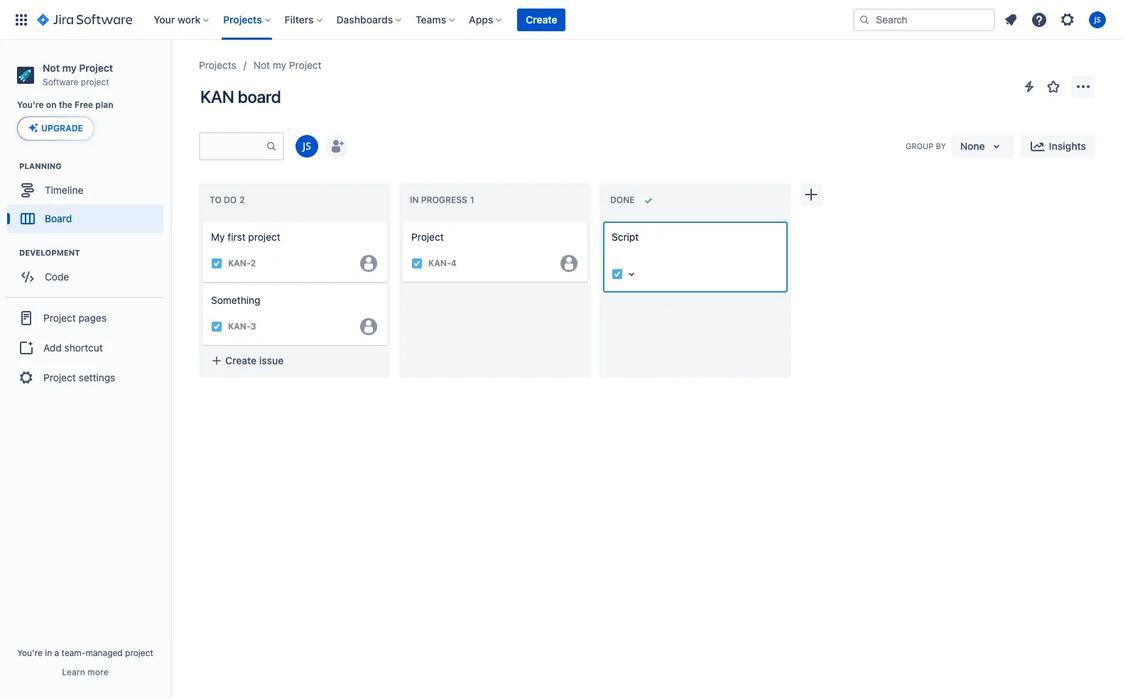 Task type: vqa. For each thing, say whether or not it's contained in the screenshot.
Add shortcut BUTTON
yes



Task type: locate. For each thing, give the bounding box(es) containing it.
1 vertical spatial create issue
[[225, 354, 284, 366]]

4
[[451, 258, 457, 269]]

1 vertical spatial create
[[426, 291, 457, 303]]

1 horizontal spatial create
[[426, 291, 457, 303]]

progress
[[421, 195, 467, 205]]

board
[[238, 87, 281, 107]]

0 vertical spatial project
[[81, 77, 109, 87]]

none button
[[952, 135, 1014, 158]]

create issue image
[[194, 212, 211, 229], [394, 212, 411, 229]]

more
[[87, 667, 108, 678]]

in
[[45, 648, 52, 659]]

unassigned image
[[561, 255, 578, 272], [360, 318, 377, 335]]

create issue button
[[403, 285, 588, 310], [202, 348, 387, 373]]

insights button
[[1021, 135, 1095, 158]]

task image
[[211, 258, 222, 269], [211, 321, 222, 332]]

code link
[[7, 263, 163, 292]]

2 horizontal spatial project
[[248, 231, 281, 243]]

2 vertical spatial create
[[225, 354, 257, 366]]

your profile and settings image
[[1089, 11, 1106, 28]]

more image
[[1075, 78, 1092, 95]]

projects inside dropdown button
[[223, 13, 262, 25]]

create issue
[[426, 291, 484, 303], [225, 354, 284, 366]]

project for project settings
[[43, 372, 76, 384]]

kan- down something
[[228, 321, 251, 332]]

my
[[273, 59, 286, 71], [62, 62, 77, 74]]

sidebar navigation image
[[155, 57, 186, 85]]

in
[[410, 195, 419, 205]]

2 horizontal spatial create
[[526, 13, 557, 25]]

not up the board
[[254, 59, 270, 71]]

you're
[[17, 100, 44, 110], [17, 648, 43, 659]]

project up plan
[[81, 77, 109, 87]]

0 vertical spatial unassigned image
[[561, 255, 578, 272]]

project inside 'link'
[[43, 312, 76, 324]]

0 horizontal spatial create issue image
[[194, 212, 211, 229]]

my for not my project software project
[[62, 62, 77, 74]]

1 vertical spatial issue
[[259, 354, 284, 366]]

by
[[936, 141, 946, 151]]

timeline
[[45, 184, 83, 196]]

search image
[[859, 14, 870, 25]]

development image
[[2, 245, 19, 262]]

task image
[[411, 258, 423, 269], [612, 269, 623, 280]]

0 vertical spatial create
[[526, 13, 557, 25]]

unassigned image for something
[[360, 318, 377, 335]]

1 horizontal spatial my
[[273, 59, 286, 71]]

not up software
[[43, 62, 60, 74]]

filters button
[[280, 8, 328, 31]]

group
[[6, 297, 165, 398]]

software
[[43, 77, 78, 87]]

create issue button down 3
[[202, 348, 387, 373]]

1 you're from the top
[[17, 100, 44, 110]]

1 vertical spatial unassigned image
[[360, 318, 377, 335]]

you're left in
[[17, 648, 43, 659]]

to do
[[210, 195, 237, 205]]

your
[[154, 13, 175, 25]]

project
[[289, 59, 322, 71], [79, 62, 113, 74], [411, 231, 444, 243], [43, 312, 76, 324], [43, 372, 76, 384]]

task image left "kan-3" link
[[211, 321, 222, 332]]

none
[[960, 140, 985, 152]]

3
[[251, 321, 256, 332]]

banner
[[0, 0, 1123, 40]]

project down add
[[43, 372, 76, 384]]

kan-
[[228, 258, 251, 269], [428, 258, 451, 269], [228, 321, 251, 332]]

your work
[[154, 13, 201, 25]]

create issue down 4
[[426, 291, 484, 303]]

0 horizontal spatial unassigned image
[[360, 318, 377, 335]]

1 horizontal spatial task image
[[612, 269, 623, 280]]

0 vertical spatial task image
[[211, 258, 222, 269]]

project for project
[[411, 231, 444, 243]]

learn more button
[[62, 667, 108, 679]]

kan- for something
[[228, 321, 251, 332]]

1 horizontal spatial project
[[125, 648, 153, 659]]

0 horizontal spatial create issue
[[225, 354, 284, 366]]

board
[[45, 212, 72, 224]]

jira software image
[[37, 11, 132, 28], [37, 11, 132, 28]]

projects up projects link
[[223, 13, 262, 25]]

1 vertical spatial task image
[[211, 321, 222, 332]]

0 vertical spatial create issue
[[426, 291, 484, 303]]

group
[[906, 141, 934, 151]]

project settings link
[[6, 363, 165, 394]]

my up software
[[62, 62, 77, 74]]

team-
[[62, 648, 86, 659]]

not my project software project
[[43, 62, 113, 87]]

in progress
[[410, 195, 467, 205]]

projects button
[[219, 8, 276, 31]]

issue
[[460, 291, 484, 303], [259, 354, 284, 366]]

1 horizontal spatial not
[[254, 59, 270, 71]]

create down "kan-3" link
[[225, 354, 257, 366]]

create
[[526, 13, 557, 25], [426, 291, 457, 303], [225, 354, 257, 366]]

1 vertical spatial projects
[[199, 59, 236, 71]]

project
[[81, 77, 109, 87], [248, 231, 281, 243], [125, 648, 153, 659]]

the
[[59, 100, 72, 110]]

kan- down the first
[[228, 258, 251, 269]]

projects for projects link
[[199, 59, 236, 71]]

create issue image up my on the left
[[194, 212, 211, 229]]

create down kan-4 link
[[426, 291, 457, 303]]

create right apps popup button
[[526, 13, 557, 25]]

project up plan
[[79, 62, 113, 74]]

dashboards button
[[332, 8, 407, 31]]

you're in a team-managed project
[[17, 648, 153, 659]]

to do element
[[210, 195, 248, 205]]

project pages link
[[6, 303, 165, 334]]

create issue down 3
[[225, 354, 284, 366]]

first
[[228, 231, 246, 243]]

not
[[254, 59, 270, 71], [43, 62, 60, 74]]

insights
[[1049, 140, 1086, 152]]

2 create issue image from the left
[[394, 212, 411, 229]]

Search field
[[853, 8, 995, 31]]

project inside not my project software project
[[79, 62, 113, 74]]

project settings
[[43, 372, 115, 384]]

kan-4 link
[[428, 257, 457, 270]]

0 horizontal spatial task image
[[411, 258, 423, 269]]

kan
[[200, 87, 234, 107]]

0 vertical spatial projects
[[223, 13, 262, 25]]

insights image
[[1029, 138, 1046, 155]]

on
[[46, 100, 56, 110]]

0 horizontal spatial not
[[43, 62, 60, 74]]

projects up kan at the top left
[[199, 59, 236, 71]]

0 vertical spatial issue
[[460, 291, 484, 303]]

not inside not my project software project
[[43, 62, 60, 74]]

automations menu button icon image
[[1021, 78, 1038, 95]]

code
[[45, 271, 69, 283]]

2 you're from the top
[[17, 648, 43, 659]]

0 vertical spatial you're
[[17, 100, 44, 110]]

1 horizontal spatial create issue image
[[394, 212, 411, 229]]

you're left on
[[17, 100, 44, 110]]

project pages
[[43, 312, 107, 324]]

plan
[[95, 100, 113, 110]]

my up the board
[[273, 59, 286, 71]]

learn more
[[62, 667, 108, 678]]

1 vertical spatial you're
[[17, 648, 43, 659]]

create inside button
[[526, 13, 557, 25]]

1 horizontal spatial unassigned image
[[561, 255, 578, 272]]

1 create issue image from the left
[[194, 212, 211, 229]]

1 horizontal spatial issue
[[460, 291, 484, 303]]

done
[[610, 195, 635, 205]]

kan-3 link
[[228, 320, 256, 333]]

0 horizontal spatial issue
[[259, 354, 284, 366]]

something
[[211, 294, 260, 306]]

add shortcut button
[[6, 334, 165, 363]]

projects
[[223, 13, 262, 25], [199, 59, 236, 71]]

kan-2 link
[[228, 257, 256, 270]]

create issue image down in
[[394, 212, 411, 229]]

kan- down in progress
[[428, 258, 451, 269]]

create issue button down 4
[[403, 285, 588, 310]]

group containing project pages
[[6, 297, 165, 398]]

0 horizontal spatial create
[[225, 354, 257, 366]]

teams
[[416, 13, 446, 25]]

2
[[251, 258, 256, 269]]

in progress element
[[410, 195, 477, 205]]

shortcut
[[64, 342, 103, 354]]

task image left kan-2 link
[[211, 258, 222, 269]]

0 vertical spatial create issue button
[[403, 285, 588, 310]]

project up add
[[43, 312, 76, 324]]

kan-2
[[228, 258, 256, 269]]

my first project
[[211, 231, 281, 243]]

my inside not my project software project
[[62, 62, 77, 74]]

project right 'managed'
[[125, 648, 153, 659]]

1 vertical spatial project
[[248, 231, 281, 243]]

1 vertical spatial create issue button
[[202, 348, 387, 373]]

project right the first
[[248, 231, 281, 243]]

1 task image from the top
[[211, 258, 222, 269]]

project up kan-4
[[411, 231, 444, 243]]

0 horizontal spatial my
[[62, 62, 77, 74]]

project inside "link"
[[43, 372, 76, 384]]

2 task image from the top
[[211, 321, 222, 332]]

project down filters popup button
[[289, 59, 322, 71]]

0 horizontal spatial project
[[81, 77, 109, 87]]

not my project link
[[254, 57, 322, 74]]

dashboards
[[336, 13, 393, 25]]



Task type: describe. For each thing, give the bounding box(es) containing it.
jacob simon image
[[296, 135, 318, 158]]

learn
[[62, 667, 85, 678]]

managed
[[86, 648, 123, 659]]

create for left the create issue 'button'
[[225, 354, 257, 366]]

create button
[[517, 8, 566, 31]]

notifications image
[[1003, 11, 1020, 28]]

kan board
[[200, 87, 281, 107]]

a
[[54, 648, 59, 659]]

banner containing your work
[[0, 0, 1123, 40]]

work
[[178, 13, 201, 25]]

primary element
[[9, 0, 853, 39]]

my
[[211, 231, 225, 243]]

add shortcut
[[43, 342, 103, 354]]

add
[[43, 342, 62, 354]]

free
[[75, 100, 93, 110]]

planning image
[[2, 158, 19, 175]]

pages
[[79, 312, 107, 324]]

create for rightmost the create issue 'button'
[[426, 291, 457, 303]]

do
[[224, 195, 237, 205]]

1 horizontal spatial create issue
[[426, 291, 484, 303]]

create issue image for my first project
[[194, 212, 211, 229]]

development
[[19, 248, 80, 257]]

board link
[[7, 205, 163, 233]]

you're for you're on the free plan
[[17, 100, 44, 110]]

0 horizontal spatial create issue button
[[202, 348, 387, 373]]

filters
[[285, 13, 314, 25]]

create issue image for project
[[394, 212, 411, 229]]

apps
[[469, 13, 493, 25]]

you're for you're in a team-managed project
[[17, 648, 43, 659]]

not for not my project software project
[[43, 62, 60, 74]]

What needs to be done? - Press the "Enter" key to submit or the "Escape" key to cancel. text field
[[612, 230, 779, 259]]

settings image
[[1059, 11, 1076, 28]]

kan-4
[[428, 258, 457, 269]]

development group
[[7, 247, 170, 296]]

star kan board image
[[1045, 78, 1062, 95]]

create column image
[[803, 186, 820, 203]]

1 horizontal spatial create issue button
[[403, 285, 588, 310]]

upgrade button
[[18, 117, 94, 140]]

task image for something
[[211, 321, 222, 332]]

add people image
[[328, 138, 345, 155]]

kan- for my first project
[[228, 258, 251, 269]]

projects link
[[199, 57, 236, 74]]

timeline link
[[7, 176, 163, 205]]

your work button
[[149, 8, 215, 31]]

teams button
[[411, 8, 461, 31]]

Search this board text field
[[200, 134, 266, 159]]

to
[[210, 195, 221, 205]]

planning
[[19, 162, 62, 171]]

group by
[[906, 141, 946, 151]]

kan- for project
[[428, 258, 451, 269]]

projects for projects dropdown button
[[223, 13, 262, 25]]

upgrade
[[41, 123, 83, 134]]

2 vertical spatial project
[[125, 648, 153, 659]]

you're on the free plan
[[17, 100, 113, 110]]

task image for my first project
[[211, 258, 222, 269]]

settings
[[79, 372, 115, 384]]

not my project
[[254, 59, 322, 71]]

help image
[[1031, 11, 1048, 28]]

unassigned image for project
[[561, 255, 578, 272]]

unassigned image
[[360, 255, 377, 272]]

kan-3
[[228, 321, 256, 332]]

appswitcher icon image
[[13, 11, 30, 28]]

project for project pages
[[43, 312, 76, 324]]

planning group
[[7, 161, 170, 238]]

project inside not my project software project
[[81, 77, 109, 87]]

apps button
[[465, 8, 508, 31]]

not for not my project
[[254, 59, 270, 71]]

my for not my project
[[273, 59, 286, 71]]



